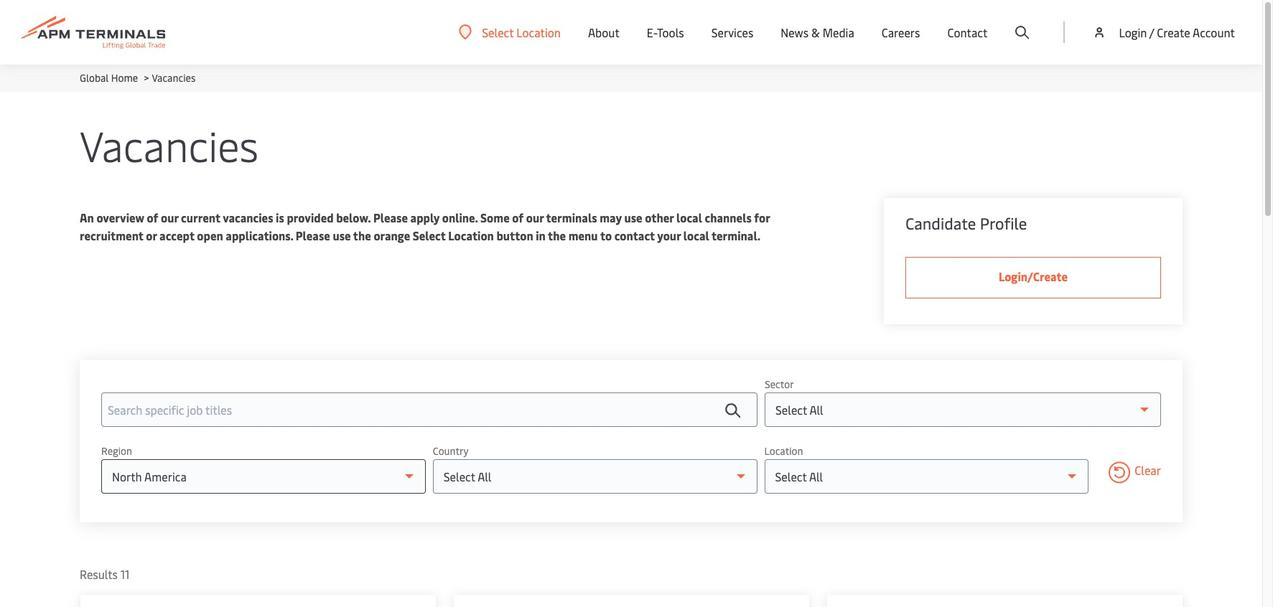 Task type: vqa. For each thing, say whether or not it's contained in the screenshot.
MOIN
no



Task type: locate. For each thing, give the bounding box(es) containing it.
1 vertical spatial use
[[333, 228, 351, 244]]

0 vertical spatial use
[[625, 210, 643, 226]]

online.
[[442, 210, 478, 226]]

button
[[497, 228, 534, 244]]

0 horizontal spatial use
[[333, 228, 351, 244]]

0 horizontal spatial of
[[147, 210, 158, 226]]

0 vertical spatial local
[[677, 210, 703, 226]]

vacancies
[[152, 71, 196, 85], [80, 116, 259, 173]]

of up 'or'
[[147, 210, 158, 226]]

use up contact
[[625, 210, 643, 226]]

0 vertical spatial please
[[374, 210, 408, 226]]

1 horizontal spatial of
[[512, 210, 524, 226]]

please down provided
[[296, 228, 330, 244]]

/
[[1150, 24, 1155, 40]]

profile
[[981, 213, 1028, 234]]

use
[[625, 210, 643, 226], [333, 228, 351, 244]]

location down online.
[[448, 228, 494, 244]]

location
[[517, 24, 561, 40], [448, 228, 494, 244], [765, 445, 804, 458]]

the
[[353, 228, 371, 244], [548, 228, 566, 244]]

may
[[600, 210, 622, 226]]

please inside an overview of our current vacancies is provided below. please apply online. some of our terminals may use other local channels for recruitment or accept open applications.
[[374, 210, 408, 226]]

home
[[111, 71, 138, 85]]

your
[[658, 228, 681, 244]]

2 horizontal spatial location
[[765, 445, 804, 458]]

about button
[[588, 0, 620, 65]]

global
[[80, 71, 109, 85]]

contact
[[615, 228, 655, 244]]

our up accept
[[161, 210, 179, 226]]

0 vertical spatial select
[[482, 24, 514, 40]]

0 horizontal spatial location
[[448, 228, 494, 244]]

local inside an overview of our current vacancies is provided below. please apply online. some of our terminals may use other local channels for recruitment or accept open applications.
[[677, 210, 703, 226]]

or
[[146, 228, 157, 244]]

location down the sector
[[765, 445, 804, 458]]

careers button
[[882, 0, 921, 65]]

1 horizontal spatial our
[[526, 210, 544, 226]]

contact
[[948, 24, 988, 40]]

e-tools button
[[647, 0, 684, 65]]

2 of from the left
[[512, 210, 524, 226]]

use down below.
[[333, 228, 351, 244]]

text search text field
[[101, 393, 758, 428]]

please
[[374, 210, 408, 226], [296, 228, 330, 244]]

clear button
[[1110, 462, 1162, 486]]

local
[[677, 210, 703, 226], [684, 228, 710, 244]]

results
[[80, 567, 118, 583]]

account
[[1193, 24, 1236, 40]]

an overview of our current vacancies is provided below. please apply online. some of our terminals may use other local channels for recruitment or accept open applications.
[[80, 210, 770, 244]]

login
[[1120, 24, 1148, 40]]

1 horizontal spatial the
[[548, 228, 566, 244]]

menu
[[569, 228, 598, 244]]

2 our from the left
[[526, 210, 544, 226]]

1 vertical spatial please
[[296, 228, 330, 244]]

country
[[433, 445, 469, 458]]

0 vertical spatial location
[[517, 24, 561, 40]]

our up in
[[526, 210, 544, 226]]

local right your
[[684, 228, 710, 244]]

vacancies
[[223, 210, 273, 226]]

1 horizontal spatial use
[[625, 210, 643, 226]]

0 horizontal spatial our
[[161, 210, 179, 226]]

of
[[147, 210, 158, 226], [512, 210, 524, 226]]

services
[[712, 24, 754, 40]]

2 vertical spatial location
[[765, 445, 804, 458]]

please up orange
[[374, 210, 408, 226]]

channels
[[705, 210, 752, 226]]

our
[[161, 210, 179, 226], [526, 210, 544, 226]]

1 horizontal spatial please
[[374, 210, 408, 226]]

results 11
[[80, 567, 130, 583]]

1 of from the left
[[147, 210, 158, 226]]

vacancies right >
[[152, 71, 196, 85]]

1 vertical spatial vacancies
[[80, 116, 259, 173]]

media
[[823, 24, 855, 40]]

overview
[[97, 210, 144, 226]]

the down below.
[[353, 228, 371, 244]]

0 horizontal spatial please
[[296, 228, 330, 244]]

>
[[144, 71, 149, 85]]

0 horizontal spatial the
[[353, 228, 371, 244]]

1 vertical spatial select
[[413, 228, 446, 244]]

location left about
[[517, 24, 561, 40]]

terminal.
[[712, 228, 761, 244]]

about
[[588, 24, 620, 40]]

0 vertical spatial vacancies
[[152, 71, 196, 85]]

select
[[482, 24, 514, 40], [413, 228, 446, 244]]

vacancies down >
[[80, 116, 259, 173]]

2 the from the left
[[548, 228, 566, 244]]

1 our from the left
[[161, 210, 179, 226]]

other
[[645, 210, 674, 226]]

local up your
[[677, 210, 703, 226]]

some
[[481, 210, 510, 226]]

of up button
[[512, 210, 524, 226]]

1 vertical spatial location
[[448, 228, 494, 244]]

the right in
[[548, 228, 566, 244]]



Task type: describe. For each thing, give the bounding box(es) containing it.
open
[[197, 228, 223, 244]]

login / create account link
[[1093, 0, 1236, 65]]

e-
[[647, 24, 657, 40]]

global home link
[[80, 71, 138, 85]]

careers
[[882, 24, 921, 40]]

applications.
[[226, 228, 294, 244]]

is
[[276, 210, 284, 226]]

in
[[536, 228, 546, 244]]

terminals
[[546, 210, 597, 226]]

news
[[781, 24, 809, 40]]

0 horizontal spatial select
[[413, 228, 446, 244]]

e-tools
[[647, 24, 684, 40]]

region
[[101, 445, 132, 458]]

sector
[[765, 378, 794, 392]]

below.
[[336, 210, 371, 226]]

create
[[1158, 24, 1191, 40]]

candidate
[[906, 213, 977, 234]]

provided
[[287, 210, 334, 226]]

accept
[[160, 228, 195, 244]]

please use the orange select location button in the menu to contact your local terminal.
[[296, 228, 761, 244]]

tools
[[657, 24, 684, 40]]

login / create account
[[1120, 24, 1236, 40]]

&
[[812, 24, 820, 40]]

to
[[601, 228, 612, 244]]

select location
[[482, 24, 561, 40]]

current
[[181, 210, 220, 226]]

news & media button
[[781, 0, 855, 65]]

recruitment
[[80, 228, 143, 244]]

1 horizontal spatial select
[[482, 24, 514, 40]]

1 horizontal spatial location
[[517, 24, 561, 40]]

11
[[121, 567, 130, 583]]

select location button
[[459, 24, 561, 40]]

clear
[[1135, 462, 1162, 478]]

use inside an overview of our current vacancies is provided below. please apply online. some of our terminals may use other local channels for recruitment or accept open applications.
[[625, 210, 643, 226]]

an
[[80, 210, 94, 226]]

services button
[[712, 0, 754, 65]]

1 the from the left
[[353, 228, 371, 244]]

apply
[[411, 210, 440, 226]]

for
[[755, 210, 770, 226]]

1 vertical spatial local
[[684, 228, 710, 244]]

global home > vacancies
[[80, 71, 196, 85]]

candidate profile
[[906, 213, 1028, 234]]

news & media
[[781, 24, 855, 40]]

orange
[[374, 228, 410, 244]]

contact button
[[948, 0, 988, 65]]



